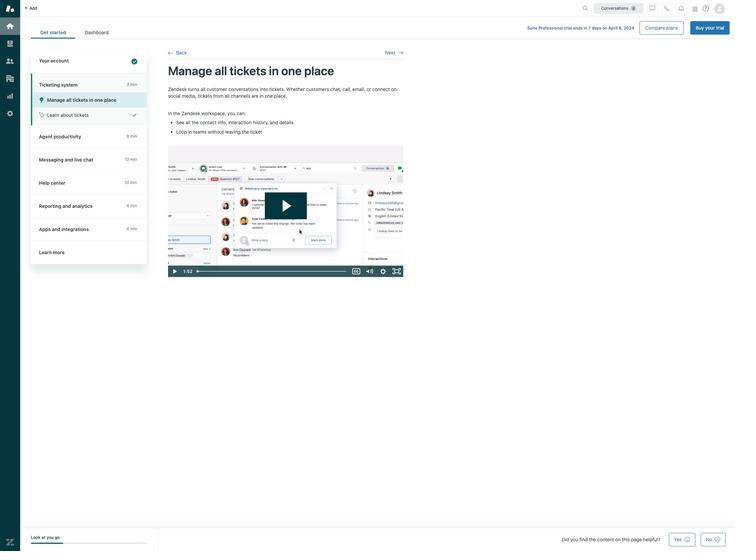 Task type: locate. For each thing, give the bounding box(es) containing it.
region
[[168, 86, 404, 278]]

get help image
[[703, 5, 709, 11]]

zendesk support image
[[6, 4, 14, 13]]

footer
[[20, 529, 736, 552]]

video thumbnail image
[[168, 146, 404, 277], [168, 146, 404, 277]]

zendesk products image
[[693, 7, 698, 11]]

tab list
[[31, 26, 118, 39]]

notifications image
[[679, 6, 684, 11]]

button displays agent's chat status as invisible. image
[[650, 6, 655, 11]]

April 8, 2024 text field
[[609, 26, 635, 31]]

progress-bar progress bar
[[31, 544, 147, 545]]

heading
[[31, 49, 147, 74]]

tab
[[75, 26, 118, 39]]

organizations image
[[6, 74, 14, 83]]

zendesk image
[[6, 539, 14, 548]]



Task type: vqa. For each thing, say whether or not it's contained in the screenshot.
tab list
yes



Task type: describe. For each thing, give the bounding box(es) containing it.
views image
[[6, 39, 14, 48]]

admin image
[[6, 109, 14, 118]]

content-title region
[[168, 66, 404, 75]]

customers image
[[6, 57, 14, 66]]

reporting image
[[6, 92, 14, 101]]

get started image
[[6, 22, 14, 31]]

video element
[[168, 146, 404, 277]]

main element
[[0, 0, 20, 552]]

progress bar image
[[31, 544, 63, 545]]



